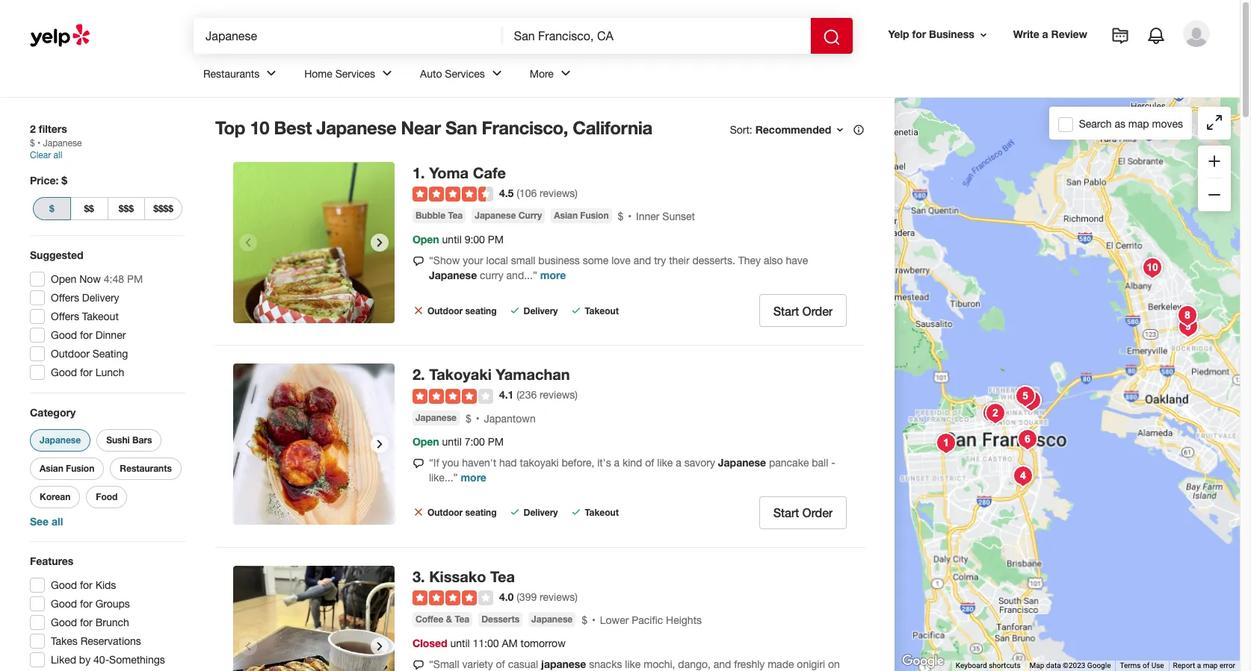 Task type: vqa. For each thing, say whether or not it's contained in the screenshot.
Korean button
yes



Task type: locate. For each thing, give the bounding box(es) containing it.
you
[[442, 457, 459, 469]]

asian fusion link
[[551, 209, 612, 224]]

reviews) inside 4.5 (106 reviews)
[[540, 188, 578, 200]]

tea right &
[[455, 615, 470, 626]]

fusion up 'some'
[[580, 210, 609, 222]]

until left 11:00
[[450, 638, 470, 650]]

asian fusion up 'some'
[[554, 210, 609, 222]]

2 order from the top
[[802, 506, 833, 520]]

2 seating from the top
[[465, 508, 497, 519]]

1 services from the left
[[335, 68, 375, 80]]

had
[[499, 457, 517, 469]]

good down the features
[[51, 580, 77, 592]]

•
[[37, 138, 41, 149]]

a left savory at the bottom
[[676, 457, 682, 469]]

0 vertical spatial outdoor
[[427, 305, 463, 317]]

asian up korean at left bottom
[[40, 463, 63, 475]]

map right as
[[1129, 118, 1149, 130]]

map region
[[706, 0, 1251, 672]]

reviews) right (106
[[540, 188, 578, 200]]

. left the kissako
[[421, 568, 425, 586]]

16 speech v2 image for 2
[[413, 458, 424, 470]]

1 vertical spatial restaurants
[[120, 463, 172, 475]]

seating for takoyaki
[[465, 508, 497, 519]]

0 horizontal spatial and
[[634, 255, 651, 267]]

16 speech v2 image down closed
[[413, 660, 424, 672]]

restaurants inside button
[[120, 463, 172, 475]]

"show your local small business some love and try their desserts. they also have japanese curry and..." more
[[429, 255, 808, 282]]

16 checkmark v2 image down the had
[[509, 507, 521, 519]]

liked by 40-somethings
[[51, 655, 165, 667]]

2 slideshow element from the top
[[233, 364, 395, 526]]

of left the use
[[1143, 662, 1150, 671]]

1 vertical spatial start order
[[773, 506, 833, 520]]

1 vertical spatial 2
[[413, 366, 421, 384]]

Near text field
[[514, 28, 799, 44]]

pm right 7:00
[[488, 436, 504, 448]]

2 up 4.1 star rating image
[[413, 366, 421, 384]]

reviews) right (236
[[540, 390, 578, 402]]

1 vertical spatial like
[[625, 659, 641, 671]]

0 horizontal spatial services
[[335, 68, 375, 80]]

heights
[[666, 615, 702, 627]]

services
[[335, 68, 375, 80], [445, 68, 485, 80]]

services right home
[[335, 68, 375, 80]]

1 outdoor seating from the top
[[427, 305, 497, 317]]

1 horizontal spatial 24 chevron down v2 image
[[378, 65, 396, 83]]

2 start from the top
[[773, 506, 799, 520]]

16 chevron down v2 image inside recommended "dropdown button"
[[834, 124, 846, 136]]

until inside open until 9:00 pm
[[442, 234, 462, 246]]

0 vertical spatial seating
[[465, 305, 497, 317]]

home services
[[304, 68, 375, 80]]

1 horizontal spatial none field
[[514, 28, 799, 44]]

0 vertical spatial delivery
[[82, 292, 119, 304]]

moves
[[1152, 118, 1183, 130]]

good for groups
[[51, 599, 130, 611]]

good down outdoor seating
[[51, 367, 77, 379]]

16 chevron down v2 image for recommended
[[834, 124, 846, 136]]

asian fusion button up 'some'
[[551, 209, 612, 224]]

for for kids
[[80, 580, 92, 592]]

more down the business
[[540, 269, 566, 282]]

recommended
[[755, 123, 831, 136]]

2 vertical spatial slideshow element
[[233, 566, 395, 672]]

open for 1
[[413, 234, 439, 246]]

until for takoyaki
[[442, 436, 462, 448]]

map left error
[[1203, 662, 1218, 671]]

takeout
[[585, 305, 619, 317], [82, 311, 119, 323], [585, 508, 619, 519]]

report a map error
[[1173, 662, 1236, 671]]

4 star rating image
[[413, 591, 493, 606]]

fusion
[[580, 210, 609, 222], [66, 463, 94, 475]]

1 24 chevron down v2 image from the left
[[263, 65, 280, 83]]

japanese button for japanese link to the bottom
[[529, 613, 576, 628]]

0 horizontal spatial restaurants
[[120, 463, 172, 475]]

sort:
[[730, 124, 752, 136]]

snacks
[[589, 659, 622, 671]]

like left mochi,
[[625, 659, 641, 671]]

16 close v2 image
[[413, 305, 424, 317], [413, 507, 424, 519]]

next image for 2 . takoyaki yamachan
[[371, 436, 389, 454]]

restaurants for restaurants link
[[203, 68, 260, 80]]

0 vertical spatial pm
[[488, 234, 504, 246]]

start order link down have
[[759, 295, 847, 328]]

manpuku image
[[1173, 301, 1203, 331]]

$ down price: $
[[49, 203, 54, 215]]

asian right curry
[[554, 210, 578, 222]]

for down good for kids
[[80, 599, 92, 611]]

yoma cafe image
[[931, 429, 961, 459]]

. for 1
[[421, 164, 425, 182]]

1 offers from the top
[[51, 292, 79, 304]]

it's
[[597, 457, 611, 469]]

4.5
[[499, 187, 514, 200]]

16 speech v2 image
[[413, 256, 424, 268], [413, 458, 424, 470], [413, 660, 424, 672]]

1 horizontal spatial and
[[714, 659, 731, 671]]

0 vertical spatial outdoor seating
[[427, 305, 497, 317]]

tea inside button
[[448, 210, 463, 222]]

asian inside group
[[40, 463, 63, 475]]

0 vertical spatial more link
[[540, 269, 566, 282]]

0 horizontal spatial asian fusion button
[[30, 458, 104, 481]]

terms
[[1120, 662, 1141, 671]]

1 horizontal spatial more
[[540, 269, 566, 282]]

0 vertical spatial until
[[442, 234, 462, 246]]

1 start order link from the top
[[759, 295, 847, 328]]

open up ""if" on the left bottom of the page
[[413, 436, 439, 448]]

0 vertical spatial .
[[421, 164, 425, 182]]

$$ button
[[71, 197, 107, 220]]

2 . from the top
[[421, 366, 425, 384]]

oori rice triangles image
[[1174, 312, 1204, 342]]

good down good for kids
[[51, 599, 77, 611]]

casual
[[508, 659, 538, 671]]

0 vertical spatial previous image
[[239, 234, 257, 252]]

16 close v2 image for 1
[[413, 305, 424, 317]]

1 horizontal spatial restaurants
[[203, 68, 260, 80]]

1 vertical spatial map
[[1203, 662, 1218, 671]]

terms of use link
[[1120, 662, 1164, 671]]

24 chevron down v2 image
[[263, 65, 280, 83], [378, 65, 396, 83], [557, 65, 575, 83]]

use
[[1152, 662, 1164, 671]]

fusion inside group
[[66, 463, 94, 475]]

2 services from the left
[[445, 68, 485, 80]]

open inside suggested group
[[51, 274, 76, 286]]

0 vertical spatial start order
[[773, 304, 833, 318]]

0 horizontal spatial 2
[[30, 123, 36, 135]]

1 start from the top
[[773, 304, 799, 318]]

more
[[540, 269, 566, 282], [461, 472, 487, 484]]

takeout up dinner
[[82, 311, 119, 323]]

0 vertical spatial and
[[634, 255, 651, 267]]

. left yoma
[[421, 164, 425, 182]]

1 horizontal spatial asian fusion
[[554, 210, 609, 222]]

all right see at the bottom left of the page
[[52, 516, 63, 528]]

1 start order from the top
[[773, 304, 833, 318]]

and inside "show your local small business some love and try their desserts. they also have japanese curry and..." more
[[634, 255, 651, 267]]

pancake
[[769, 457, 809, 469]]

0 horizontal spatial 16 chevron down v2 image
[[834, 124, 846, 136]]

0 vertical spatial map
[[1129, 118, 1149, 130]]

japanese down filters
[[43, 138, 82, 149]]

16 checkmark v2 image down the business
[[570, 305, 582, 317]]

16 speech v2 image for 1
[[413, 256, 424, 268]]

start order link for takoyaki yamachan
[[759, 497, 847, 530]]

good up takes
[[51, 617, 77, 629]]

$$
[[84, 203, 94, 215]]

1 vertical spatial open
[[51, 274, 76, 286]]

more link down the business
[[540, 269, 566, 282]]

good for kids
[[51, 580, 116, 592]]

24 chevron down v2 image left auto
[[378, 65, 396, 83]]

more down "haven't"
[[461, 472, 487, 484]]

0 horizontal spatial fusion
[[66, 463, 94, 475]]

japanese inside button
[[475, 210, 516, 222]]

16 chevron down v2 image right business
[[977, 29, 989, 41]]

japanese down the "show
[[429, 269, 477, 282]]

all right clear
[[53, 150, 62, 161]]

bars
[[132, 435, 152, 446]]

start down have
[[773, 304, 799, 318]]

like..."
[[429, 472, 458, 484]]

24 chevron down v2 image inside more link
[[557, 65, 575, 83]]

more link down "haven't"
[[461, 472, 487, 484]]

bubble tea link
[[413, 209, 466, 224]]

2 vertical spatial .
[[421, 568, 425, 586]]

notifications image
[[1147, 27, 1165, 45]]

for up 'good for groups' at the bottom of the page
[[80, 580, 92, 592]]

2 16 speech v2 image from the top
[[413, 458, 424, 470]]

1 vertical spatial start order link
[[759, 497, 847, 530]]

pm
[[488, 234, 504, 246], [127, 274, 143, 286], [488, 436, 504, 448]]

ball
[[812, 457, 828, 469]]

0 vertical spatial 16 close v2 image
[[413, 305, 424, 317]]

1 16 speech v2 image from the top
[[413, 256, 424, 268]]

keyboard
[[956, 662, 987, 671]]

2 24 chevron down v2 image from the left
[[378, 65, 396, 83]]

2 for 2 filters $ • japanese clear all
[[30, 123, 36, 135]]

until up the "show
[[442, 234, 462, 246]]

previous image for 1
[[239, 234, 257, 252]]

24 chevron down v2 image right more
[[557, 65, 575, 83]]

japanese inside 2 filters $ • japanese clear all
[[43, 138, 82, 149]]

None search field
[[194, 18, 856, 54]]

$ inside 2 filters $ • japanese clear all
[[30, 138, 35, 149]]

1 vertical spatial .
[[421, 366, 425, 384]]

24 chevron down v2 image for home services
[[378, 65, 396, 83]]

map
[[1129, 118, 1149, 130], [1203, 662, 1218, 671]]

for inside button
[[912, 28, 926, 41]]

outdoor down the like..."
[[427, 508, 463, 519]]

clear
[[30, 150, 51, 161]]

until inside closed until 11:00 am tomorrow
[[450, 638, 470, 650]]

2 outdoor seating from the top
[[427, 508, 497, 519]]

zoom in image
[[1206, 153, 1224, 171]]

3 24 chevron down v2 image from the left
[[557, 65, 575, 83]]

3 slideshow element from the top
[[233, 566, 395, 672]]

group containing category
[[27, 406, 185, 530]]

suggested group
[[25, 248, 185, 385]]

3 good from the top
[[51, 580, 77, 592]]

1 next image from the top
[[371, 234, 389, 252]]

start order down have
[[773, 304, 833, 318]]

delivery
[[82, 292, 119, 304], [524, 305, 558, 317], [524, 508, 558, 519]]

0 horizontal spatial japanese button
[[30, 430, 91, 452]]

2 none field from the left
[[514, 28, 799, 44]]

1 vertical spatial start
[[773, 506, 799, 520]]

terms of use
[[1120, 662, 1164, 671]]

16 info v2 image
[[853, 124, 865, 136]]

4 good from the top
[[51, 599, 77, 611]]

start order link down pancake
[[759, 497, 847, 530]]

your
[[463, 255, 483, 267]]

start order for 1 . yoma cafe
[[773, 304, 833, 318]]

takoyaki
[[429, 366, 492, 384]]

0 vertical spatial 16 speech v2 image
[[413, 256, 424, 268]]

2 vertical spatial 16 speech v2 image
[[413, 660, 424, 672]]

. up 4.1 star rating image
[[421, 366, 425, 384]]

offers down offers delivery
[[51, 311, 79, 323]]

curry
[[518, 210, 542, 222]]

"show
[[429, 255, 460, 267]]

16 chevron down v2 image inside yelp for business button
[[977, 29, 989, 41]]

3 16 speech v2 image from the top
[[413, 660, 424, 672]]

1 . from the top
[[421, 164, 425, 182]]

$$$$
[[153, 203, 173, 215]]

pm up 'local'
[[488, 234, 504, 246]]

1 horizontal spatial more link
[[540, 269, 566, 282]]

1 order from the top
[[802, 304, 833, 318]]

write a review link
[[1007, 21, 1094, 48]]

1 horizontal spatial japanese link
[[529, 613, 576, 628]]

2 16 close v2 image from the top
[[413, 507, 424, 519]]

open now 4:48 pm
[[51, 274, 143, 286]]

16 speech v2 image left ""if" on the left bottom of the page
[[413, 458, 424, 470]]

pm inside the open until 7:00 pm
[[488, 436, 504, 448]]

more
[[530, 68, 554, 80]]

4.1 star rating image
[[413, 389, 493, 404]]

yelp for business
[[888, 28, 974, 41]]

0 vertical spatial tea
[[448, 210, 463, 222]]

3 . from the top
[[421, 568, 425, 586]]

$$$$ button
[[144, 197, 182, 220]]

16 checkmark v2 image
[[509, 305, 521, 317], [570, 305, 582, 317], [509, 507, 521, 519]]

4.5 (106 reviews)
[[499, 187, 578, 200]]

order for 1 . yoma cafe
[[802, 304, 833, 318]]

reviews) inside 4.0 (399 reviews)
[[540, 592, 578, 604]]

1 vertical spatial offers
[[51, 311, 79, 323]]

of inside the "small variety of casual japanese
[[496, 659, 505, 671]]

0 horizontal spatial of
[[496, 659, 505, 671]]

1 vertical spatial and
[[714, 659, 731, 671]]

previous image
[[239, 234, 257, 252], [239, 638, 257, 656]]

24 chevron down v2 image inside "home services" link
[[378, 65, 396, 83]]

2 reviews) from the top
[[540, 390, 578, 402]]

0 vertical spatial asian fusion button
[[551, 209, 612, 224]]

and left freshly
[[714, 659, 731, 671]]

delivery inside suggested group
[[82, 292, 119, 304]]

24 chevron down v2 image
[[488, 65, 506, 83]]

asian fusion button
[[551, 209, 612, 224], [30, 458, 104, 481]]

0 vertical spatial open
[[413, 234, 439, 246]]

0 vertical spatial 2
[[30, 123, 36, 135]]

open until 9:00 pm
[[413, 234, 504, 246]]

1 vertical spatial asian
[[40, 463, 63, 475]]

open down "bubble"
[[413, 234, 439, 246]]

a right report
[[1197, 662, 1201, 671]]

restaurants up 'top'
[[203, 68, 260, 80]]

0 vertical spatial 16 chevron down v2 image
[[977, 29, 989, 41]]

1 vertical spatial kissako tea image
[[233, 566, 395, 672]]

None field
[[206, 28, 490, 44], [514, 28, 799, 44]]

outdoor
[[427, 305, 463, 317], [51, 348, 90, 360], [427, 508, 463, 519]]

yoma cafe image
[[233, 162, 395, 324]]

order for 2 . takoyaki yamachan
[[802, 506, 833, 520]]

11:00
[[473, 638, 499, 650]]

group
[[1198, 146, 1231, 212], [27, 406, 185, 530]]

0 vertical spatial reviews)
[[540, 188, 578, 200]]

0 vertical spatial all
[[53, 150, 62, 161]]

japanese curry button
[[472, 209, 545, 224]]

data
[[1046, 662, 1061, 671]]

1 slideshow element from the top
[[233, 162, 395, 324]]

good for good for brunch
[[51, 617, 77, 629]]

for right yelp
[[912, 28, 926, 41]]

1 horizontal spatial map
[[1203, 662, 1218, 671]]

all
[[53, 150, 62, 161], [52, 516, 63, 528]]

food button
[[86, 487, 127, 509]]

reviews) inside 4.1 (236 reviews)
[[540, 390, 578, 402]]

recommended button
[[755, 123, 846, 136]]

japanese right savory at the bottom
[[718, 457, 766, 469]]

next image
[[371, 234, 389, 252], [371, 436, 389, 454]]

restaurants inside business categories element
[[203, 68, 260, 80]]

on
[[828, 659, 840, 671]]

see
[[30, 516, 49, 528]]

outdoor seating down the like..."
[[427, 508, 497, 519]]

0 horizontal spatial group
[[27, 406, 185, 530]]

offers for offers takeout
[[51, 311, 79, 323]]

$ button
[[33, 197, 71, 220]]

of right kind
[[645, 457, 654, 469]]

kissako tea image
[[978, 399, 1008, 429], [233, 566, 395, 672]]

0 vertical spatial more
[[540, 269, 566, 282]]

offers up offers takeout
[[51, 292, 79, 304]]

1
[[413, 164, 421, 182]]

asian fusion button inside group
[[30, 458, 104, 481]]

-
[[831, 457, 835, 469]]

1 horizontal spatial 16 chevron down v2 image
[[977, 29, 989, 41]]

none field up 'home services' on the top left
[[206, 28, 490, 44]]

16 chevron down v2 image
[[977, 29, 989, 41], [834, 124, 846, 136]]

previous image for 3
[[239, 638, 257, 656]]

pm for 2 . takoyaki yamachan
[[488, 436, 504, 448]]

yoma
[[429, 164, 469, 182]]

1 vertical spatial asian fusion
[[40, 463, 94, 475]]

1 horizontal spatial asian
[[554, 210, 578, 222]]

services for home services
[[335, 68, 375, 80]]

outdoor up good for lunch
[[51, 348, 90, 360]]

1 good from the top
[[51, 330, 77, 342]]

16 chevron down v2 image left 16 info v2 icon
[[834, 124, 846, 136]]

open down suggested
[[51, 274, 76, 286]]

16 checkmark v2 image down 'and..."'
[[509, 305, 521, 317]]

reviews) right (399 on the bottom left of page
[[540, 592, 578, 604]]

asian fusion up korean at left bottom
[[40, 463, 94, 475]]

1 none field from the left
[[206, 28, 490, 44]]

seating
[[92, 348, 128, 360]]

4:48
[[104, 274, 124, 286]]

1 horizontal spatial services
[[445, 68, 485, 80]]

more inside "show your local small business some love and try their desserts. they also have japanese curry and..." more
[[540, 269, 566, 282]]

order down have
[[802, 304, 833, 318]]

japanese curry
[[475, 210, 542, 222]]

1 vertical spatial 16 chevron down v2 image
[[834, 124, 846, 136]]

0 horizontal spatial asian
[[40, 463, 63, 475]]

until inside the open until 7:00 pm
[[442, 436, 462, 448]]

2 next image from the top
[[371, 436, 389, 454]]

restaurants down bars
[[120, 463, 172, 475]]

2 previous image from the top
[[239, 638, 257, 656]]

japanese link down 4.1 star rating image
[[413, 411, 460, 426]]

delivery left 16 checkmark v2 icon
[[524, 508, 558, 519]]

2 offers from the top
[[51, 311, 79, 323]]

0 vertical spatial japanese button
[[413, 411, 460, 426]]

a right it's at left
[[614, 457, 620, 469]]

4.5 star rating image
[[413, 187, 493, 202]]

24 chevron down v2 image left home
[[263, 65, 280, 83]]

like inside "if you haven't had takoyaki before, it's a kind of like a savory japanese
[[657, 457, 673, 469]]

previous image
[[239, 436, 257, 454]]

slideshow element
[[233, 162, 395, 324], [233, 364, 395, 526], [233, 566, 395, 672]]

2 good from the top
[[51, 367, 77, 379]]

small
[[511, 255, 536, 267]]

2 start order from the top
[[773, 506, 833, 520]]

0 horizontal spatial more
[[461, 472, 487, 484]]

for for business
[[912, 28, 926, 41]]

1 vertical spatial outdoor
[[51, 348, 90, 360]]

good for lunch
[[51, 367, 124, 379]]

2 vertical spatial pm
[[488, 436, 504, 448]]

pm inside open until 9:00 pm
[[488, 234, 504, 246]]

1 seating from the top
[[465, 305, 497, 317]]

takoyaki yamachan image
[[233, 364, 395, 526]]

1 vertical spatial all
[[52, 516, 63, 528]]

auto services link
[[408, 54, 518, 97]]

3 . kissako tea
[[413, 568, 515, 586]]

good down offers takeout
[[51, 330, 77, 342]]

none field up business categories element
[[514, 28, 799, 44]]

$ inside button
[[49, 203, 54, 215]]

0 vertical spatial group
[[1198, 146, 1231, 212]]

of inside "if you haven't had takoyaki before, it's a kind of like a savory japanese
[[645, 457, 654, 469]]

good for good for groups
[[51, 599, 77, 611]]

2 horizontal spatial of
[[1143, 662, 1150, 671]]

0 vertical spatial fusion
[[580, 210, 609, 222]]

also
[[764, 255, 783, 267]]

start for yamachan
[[773, 506, 799, 520]]

all inside 2 filters $ • japanese clear all
[[53, 150, 62, 161]]

good for good for dinner
[[51, 330, 77, 342]]

kind
[[623, 457, 642, 469]]

0 horizontal spatial like
[[625, 659, 641, 671]]

dango,
[[678, 659, 711, 671]]

business categories element
[[191, 54, 1210, 97]]

1 horizontal spatial 2
[[413, 366, 421, 384]]

2 left filters
[[30, 123, 36, 135]]

0 vertical spatial next image
[[371, 234, 389, 252]]

map for a
[[1203, 662, 1218, 671]]

projects image
[[1111, 27, 1129, 45]]

delivery down open now 4:48 pm
[[82, 292, 119, 304]]

2 horizontal spatial 24 chevron down v2 image
[[557, 65, 575, 83]]

1 vertical spatial slideshow element
[[233, 364, 395, 526]]

of left casual at the left of page
[[496, 659, 505, 671]]

2 vertical spatial open
[[413, 436, 439, 448]]

1 vertical spatial more link
[[461, 472, 487, 484]]

cafe
[[473, 164, 506, 182]]

outdoor seating for takoyaki
[[427, 508, 497, 519]]

2 vertical spatial tea
[[455, 615, 470, 626]]

0 vertical spatial asian fusion
[[554, 210, 609, 222]]

restaurants button
[[110, 458, 182, 481]]

services left 24 chevron down v2 image on the top left
[[445, 68, 485, 80]]

like right kind
[[657, 457, 673, 469]]

1 horizontal spatial like
[[657, 457, 673, 469]]

$ right price:
[[61, 174, 67, 187]]

3
[[413, 568, 421, 586]]

1 vertical spatial 16 speech v2 image
[[413, 458, 424, 470]]

5 good from the top
[[51, 617, 77, 629]]

2 start order link from the top
[[759, 497, 847, 530]]

seating down curry
[[465, 305, 497, 317]]

delivery down 'and..."'
[[524, 305, 558, 317]]

1 vertical spatial order
[[802, 506, 833, 520]]

1 vertical spatial next image
[[371, 436, 389, 454]]

search
[[1079, 118, 1112, 130]]

inner sunset
[[636, 211, 695, 223]]

until for yoma
[[442, 234, 462, 246]]

tea down the 4.5 star rating image
[[448, 210, 463, 222]]

fusion up korean at left bottom
[[66, 463, 94, 475]]

until up you
[[442, 436, 462, 448]]

2 vertical spatial reviews)
[[540, 592, 578, 604]]

takeout right 16 checkmark v2 icon
[[585, 508, 619, 519]]

for for groups
[[80, 599, 92, 611]]

1 horizontal spatial kissako tea image
[[978, 399, 1008, 429]]

report a map error link
[[1173, 662, 1236, 671]]

yoma cafe link
[[429, 164, 506, 182]]

2 inside 2 filters $ • japanese clear all
[[30, 123, 36, 135]]

1 vertical spatial until
[[442, 436, 462, 448]]

outdoor seating down curry
[[427, 305, 497, 317]]

$$$
[[119, 203, 134, 215]]

japanese down category
[[40, 435, 81, 446]]

bubble tea button
[[413, 209, 466, 224]]

0 horizontal spatial asian fusion
[[40, 463, 94, 475]]

somethings
[[109, 655, 165, 667]]

0 horizontal spatial japanese link
[[413, 411, 460, 426]]

services for auto services
[[445, 68, 485, 80]]

1 vertical spatial fusion
[[66, 463, 94, 475]]

16 speech v2 image left the "show
[[413, 256, 424, 268]]

reviews) for 2 . takoyaki yamachan
[[540, 390, 578, 402]]

24 chevron down v2 image inside restaurants link
[[263, 65, 280, 83]]

1 reviews) from the top
[[540, 188, 578, 200]]

3 reviews) from the top
[[540, 592, 578, 604]]

start down pancake
[[773, 506, 799, 520]]

next image for 1 . yoma cafe
[[371, 234, 389, 252]]

try
[[654, 255, 666, 267]]

japanese button down category
[[30, 430, 91, 452]]

open for 2
[[413, 436, 439, 448]]

am
[[502, 638, 518, 650]]

kyoto image
[[1138, 253, 1168, 283]]

order down ball
[[802, 506, 833, 520]]

takeout for 1 . yoma cafe
[[585, 305, 619, 317]]

1 16 close v2 image from the top
[[413, 305, 424, 317]]

1 previous image from the top
[[239, 234, 257, 252]]

japanese button down 4.1 star rating image
[[413, 411, 460, 426]]

for down offers takeout
[[80, 330, 92, 342]]



Task type: describe. For each thing, give the bounding box(es) containing it.
yamachan
[[496, 366, 570, 384]]

start order for 2 . takoyaki yamachan
[[773, 506, 833, 520]]

best
[[274, 117, 312, 138]]

search image
[[823, 28, 841, 46]]

16 checkmark v2 image
[[570, 507, 582, 519]]

kissako tea link
[[429, 568, 515, 586]]

"small
[[429, 659, 459, 671]]

shortcuts
[[989, 662, 1021, 671]]

slideshow element for 3
[[233, 566, 395, 672]]

good for good for kids
[[51, 580, 77, 592]]

zoom out image
[[1206, 186, 1224, 204]]

report
[[1173, 662, 1195, 671]]

4.1
[[499, 389, 514, 402]]

desserts.
[[693, 255, 735, 267]]

features group
[[25, 555, 185, 672]]

16 close v2 image for 2
[[413, 507, 424, 519]]

food
[[96, 492, 118, 503]]

lunch
[[95, 367, 124, 379]]

yo yo's image
[[1011, 382, 1041, 412]]

2 for 2 . takoyaki yamachan
[[413, 366, 421, 384]]

near
[[401, 117, 441, 138]]

$ up 7:00
[[466, 413, 471, 425]]

24 chevron down v2 image for restaurants
[[263, 65, 280, 83]]

none field near
[[514, 28, 799, 44]]

outdoor inside suggested group
[[51, 348, 90, 360]]

asian fusion inside group
[[40, 463, 94, 475]]

before,
[[562, 457, 594, 469]]

16 checkmark v2 image for 2 . takoyaki yamachan
[[509, 507, 521, 519]]

. for 2
[[421, 366, 425, 384]]

japanese button for top japanese link
[[413, 411, 460, 426]]

©2023
[[1063, 662, 1086, 671]]

$$$ button
[[107, 197, 144, 220]]

haven't
[[462, 457, 496, 469]]

offers for offers delivery
[[51, 292, 79, 304]]

start for cafe
[[773, 304, 799, 318]]

$ left lower at the bottom
[[582, 615, 588, 627]]

user actions element
[[876, 19, 1231, 111]]

japanese down 4.1 star rating image
[[415, 412, 457, 424]]

open until 7:00 pm
[[413, 436, 504, 448]]

closed until 11:00 am tomorrow
[[413, 638, 566, 650]]

desserts
[[482, 615, 520, 626]]

2 filters $ • japanese clear all
[[30, 123, 82, 161]]

more link for cafe
[[540, 269, 566, 282]]

reviews) for 3 . kissako tea
[[540, 592, 578, 604]]

tea inside button
[[455, 615, 470, 626]]

coffee & tea button
[[413, 613, 473, 628]]

seating for yoma
[[465, 305, 497, 317]]

a right write
[[1042, 28, 1048, 41]]

closed
[[413, 638, 447, 650]]

san
[[445, 117, 477, 138]]

and inside snacks like mochi, dango, and freshly made onigiri on
[[714, 659, 731, 671]]

google image
[[899, 653, 948, 672]]

more link for yamachan
[[461, 472, 487, 484]]

their
[[669, 255, 690, 267]]

home
[[304, 68, 332, 80]]

write a review
[[1013, 28, 1088, 41]]

sushi bars button
[[97, 430, 162, 452]]

1 vertical spatial japanese button
[[30, 430, 91, 452]]

takoyaki
[[520, 457, 559, 469]]

keyboard shortcuts button
[[956, 662, 1021, 672]]

savory
[[684, 457, 715, 469]]

1 vertical spatial japanese link
[[529, 613, 576, 628]]

kissako
[[429, 568, 486, 586]]

1 horizontal spatial asian fusion button
[[551, 209, 612, 224]]

error
[[1220, 662, 1236, 671]]

none field find
[[206, 28, 490, 44]]

0 vertical spatial japanese link
[[413, 411, 460, 426]]

japanese inside "show your local small business some love and try their desserts. they also have japanese curry and..." more
[[429, 269, 477, 282]]

slideshow element for 1
[[233, 162, 395, 324]]

grumpy cafe image
[[1008, 462, 1038, 492]]

home services link
[[292, 54, 408, 97]]

sunset
[[662, 211, 695, 223]]

for for brunch
[[80, 617, 92, 629]]

start order link for yoma cafe
[[759, 295, 847, 328]]

16 checkmark v2 image for 1 . yoma cafe
[[509, 305, 521, 317]]

"small variety of casual japanese
[[429, 659, 586, 671]]

takoyaki yamachan link
[[429, 366, 570, 384]]

groups
[[95, 599, 130, 611]]

business
[[538, 255, 580, 267]]

reviews) for 1 . yoma cafe
[[540, 188, 578, 200]]

pm inside suggested group
[[127, 274, 143, 286]]

onigiri
[[797, 659, 825, 671]]

snacks like mochi, dango, and freshly made onigiri on
[[429, 659, 840, 672]]

category
[[30, 407, 76, 419]]

freshly
[[734, 659, 765, 671]]

&
[[446, 615, 452, 626]]

offers delivery
[[51, 292, 119, 304]]

korean button
[[30, 487, 80, 509]]

outdoor for 1
[[427, 305, 463, 317]]

sushi kinta image
[[1017, 386, 1047, 416]]

"if you haven't had takoyaki before, it's a kind of like a savory japanese
[[429, 457, 766, 469]]

inner
[[636, 211, 660, 223]]

(399
[[517, 592, 537, 604]]

for for lunch
[[80, 367, 92, 379]]

by
[[79, 655, 91, 667]]

16 speech v2 image for 3
[[413, 660, 424, 672]]

lower pacific heights
[[600, 615, 702, 627]]

. for 3
[[421, 568, 425, 586]]

like inside snacks like mochi, dango, and freshly made onigiri on
[[625, 659, 641, 671]]

auto services
[[420, 68, 485, 80]]

features
[[30, 555, 74, 568]]

auto
[[420, 68, 442, 80]]

outdoor for 2
[[427, 508, 463, 519]]

10
[[250, 117, 269, 138]]

suggested
[[30, 249, 83, 262]]

lower
[[600, 615, 629, 627]]

takeout for 2 . takoyaki yamachan
[[585, 508, 619, 519]]

until for kissako
[[450, 638, 470, 650]]

good for good for lunch
[[51, 367, 77, 379]]

$ left the inner
[[618, 211, 624, 223]]

restaurants for restaurants button
[[120, 463, 172, 475]]

0 vertical spatial asian
[[554, 210, 578, 222]]

clear all link
[[30, 150, 62, 161]]

write
[[1013, 28, 1040, 41]]

outdoor seating for yoma
[[427, 305, 497, 317]]

4.1 (236 reviews)
[[499, 389, 578, 402]]

for for dinner
[[80, 330, 92, 342]]

bubble tea
[[415, 210, 463, 222]]

price: $ group
[[30, 173, 185, 223]]

filters
[[39, 123, 67, 135]]

top
[[215, 117, 245, 138]]

(236
[[517, 390, 537, 402]]

pancake ball - like..."
[[429, 457, 835, 484]]

expand map image
[[1206, 114, 1224, 131]]

kids
[[95, 580, 116, 592]]

yelp for business button
[[882, 21, 995, 48]]

map for as
[[1129, 118, 1149, 130]]

outdoor seating
[[51, 348, 128, 360]]

1 vertical spatial tea
[[490, 568, 515, 586]]

price: $
[[30, 174, 67, 187]]

next image
[[371, 638, 389, 656]]

japanese
[[541, 659, 586, 671]]

pm for 1 . yoma cafe
[[488, 234, 504, 246]]

wolfes lunch image
[[1013, 425, 1043, 455]]

1 horizontal spatial fusion
[[580, 210, 609, 222]]

delivery for 2 . takoyaki yamachan
[[524, 508, 558, 519]]

24 chevron down v2 image for more
[[557, 65, 575, 83]]

1 vertical spatial more
[[461, 472, 487, 484]]

sushi bars
[[106, 435, 152, 446]]

takeout inside suggested group
[[82, 311, 119, 323]]

japanese up tomorrow
[[532, 615, 573, 626]]

delivery for 1 . yoma cafe
[[524, 305, 558, 317]]

takoyaki yamachan image
[[981, 399, 1011, 429]]

dinner
[[95, 330, 126, 342]]

coffee
[[415, 615, 444, 626]]

japanese down "home services" link
[[316, 117, 396, 138]]

0 vertical spatial kissako tea image
[[978, 399, 1008, 429]]

16 chevron down v2 image for yelp for business
[[977, 29, 989, 41]]

mochi,
[[644, 659, 675, 671]]

0 horizontal spatial kissako tea image
[[233, 566, 395, 672]]

brad k. image
[[1183, 20, 1210, 47]]

slideshow element for 2
[[233, 364, 395, 526]]

Find text field
[[206, 28, 490, 44]]



